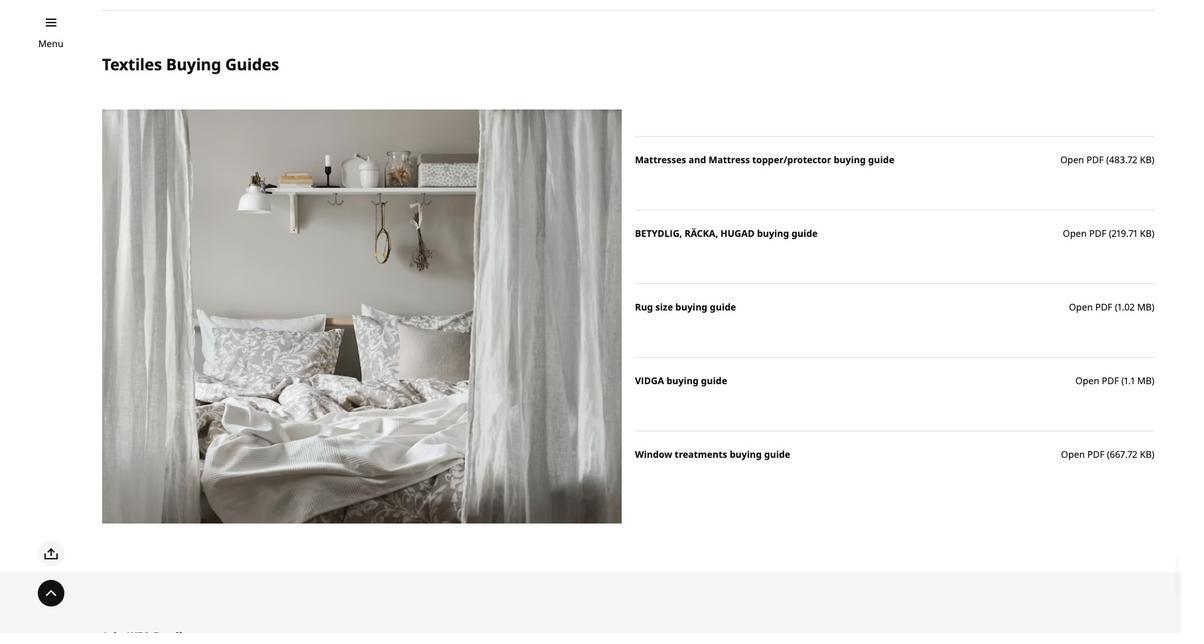 Task type: vqa. For each thing, say whether or not it's contained in the screenshot.
2nd 15% from right
no



Task type: locate. For each thing, give the bounding box(es) containing it.
pdf left 1.02
[[1095, 300, 1113, 313]]

kb right '219.71'
[[1140, 227, 1152, 239]]

kb right '667.72'
[[1140, 448, 1152, 460]]

( for 1.1 mb
[[1122, 374, 1124, 387]]

open for open pdf ( 1.02 mb )
[[1069, 300, 1093, 313]]

open pdf ( 1.1 mb )
[[1076, 374, 1155, 387]]

) right '219.71'
[[1152, 227, 1155, 239]]

open left 1.1
[[1076, 374, 1099, 387]]

pdf left '219.71'
[[1089, 227, 1107, 239]]

buying right size
[[675, 300, 708, 313]]

1.02
[[1118, 300, 1135, 313]]

(
[[1106, 153, 1109, 166], [1109, 227, 1112, 239], [1115, 300, 1118, 313], [1122, 374, 1124, 387], [1107, 448, 1110, 460]]

( for 219.71 kb
[[1109, 227, 1112, 239]]

pdf left 483.72
[[1087, 153, 1104, 166]]

2 vertical spatial kb
[[1140, 448, 1152, 460]]

buying
[[834, 153, 866, 166], [757, 227, 789, 239], [675, 300, 708, 313], [667, 374, 699, 387], [730, 448, 762, 460]]

3 kb from the top
[[1140, 448, 1152, 460]]

4 ) from the top
[[1152, 374, 1155, 387]]

buying right treatments
[[730, 448, 762, 460]]

open pdf ( 219.71 kb )
[[1063, 227, 1155, 239]]

0 vertical spatial mb
[[1137, 300, 1152, 313]]

rug
[[635, 300, 653, 313]]

)
[[1152, 153, 1155, 166], [1152, 227, 1155, 239], [1152, 300, 1155, 313], [1152, 374, 1155, 387], [1152, 448, 1155, 460]]

open left '667.72'
[[1061, 448, 1085, 460]]

betydlig,
[[635, 227, 682, 239]]

window treatments buying guide
[[635, 448, 790, 460]]

pdf left '667.72'
[[1087, 448, 1105, 460]]

open
[[1060, 153, 1084, 166], [1063, 227, 1087, 239], [1069, 300, 1093, 313], [1076, 374, 1099, 387], [1061, 448, 1085, 460]]

pdf
[[1087, 153, 1104, 166], [1089, 227, 1107, 239], [1095, 300, 1113, 313], [1102, 374, 1119, 387], [1087, 448, 1105, 460]]

1 kb from the top
[[1140, 153, 1152, 166]]

mb right 1.1
[[1137, 374, 1152, 387]]

open for open pdf ( 219.71 kb )
[[1063, 227, 1087, 239]]

räcka,
[[685, 227, 718, 239]]

open left 483.72
[[1060, 153, 1084, 166]]

483.72
[[1109, 153, 1138, 166]]

open left 1.02
[[1069, 300, 1093, 313]]

pdf for 483.72
[[1087, 153, 1104, 166]]

1 ) from the top
[[1152, 153, 1155, 166]]

kb
[[1140, 153, 1152, 166], [1140, 227, 1152, 239], [1140, 448, 1152, 460]]

buying right hugad
[[757, 227, 789, 239]]

0 vertical spatial kb
[[1140, 153, 1152, 166]]

rug size buying guide
[[635, 300, 736, 313]]

3 ) from the top
[[1152, 300, 1155, 313]]

1 vertical spatial kb
[[1140, 227, 1152, 239]]

1 mb from the top
[[1137, 300, 1152, 313]]

1 vertical spatial mb
[[1137, 374, 1152, 387]]

2 mb from the top
[[1137, 374, 1152, 387]]

) right 483.72
[[1152, 153, 1155, 166]]

kb right 483.72
[[1140, 153, 1152, 166]]

textiles buying guides
[[102, 53, 279, 75]]

) for 219.71 kb
[[1152, 227, 1155, 239]]

betydlig, räcka, hugad buying guide
[[635, 227, 818, 239]]

open pdf ( 1.02 mb )
[[1069, 300, 1155, 313]]

mattresses
[[635, 153, 686, 166]]

pdf for 667.72
[[1087, 448, 1105, 460]]

buying
[[166, 53, 221, 75]]

pdf left 1.1
[[1102, 374, 1119, 387]]

and
[[689, 153, 706, 166]]

vidga buying guide
[[635, 374, 727, 387]]

mattress
[[709, 153, 750, 166]]

open left '219.71'
[[1063, 227, 1087, 239]]

5 ) from the top
[[1152, 448, 1155, 460]]

mb right 1.02
[[1137, 300, 1152, 313]]

) right 1.1
[[1152, 374, 1155, 387]]

( for 667.72 kb
[[1107, 448, 1110, 460]]

guide
[[868, 153, 895, 166], [792, 227, 818, 239], [710, 300, 736, 313], [701, 374, 727, 387], [764, 448, 790, 460]]

2 kb from the top
[[1140, 227, 1152, 239]]

) right 1.02
[[1152, 300, 1155, 313]]

1.1
[[1124, 374, 1135, 387]]

) right '667.72'
[[1152, 448, 1155, 460]]

mb
[[1137, 300, 1152, 313], [1137, 374, 1152, 387]]

2 ) from the top
[[1152, 227, 1155, 239]]



Task type: describe. For each thing, give the bounding box(es) containing it.
open pdf ( 667.72 kb )
[[1061, 448, 1155, 460]]

kb for 483.72 kb
[[1140, 153, 1152, 166]]

window
[[635, 448, 672, 460]]

open pdf ( 483.72 kb )
[[1060, 153, 1155, 166]]

vidga
[[635, 374, 664, 387]]

a bedroom with gray curtains, beige and white bedlinen, and matching pillows image
[[102, 109, 622, 524]]

open for open pdf ( 1.1 mb )
[[1076, 374, 1099, 387]]

219.71
[[1112, 227, 1138, 239]]

mattresses and mattress topper/protector buying guide
[[635, 153, 895, 166]]

kb for 219.71 kb
[[1140, 227, 1152, 239]]

kb for 667.72 kb
[[1140, 448, 1152, 460]]

) for 1.1 mb
[[1152, 374, 1155, 387]]

treatments
[[675, 448, 727, 460]]

open for open pdf ( 483.72 kb )
[[1060, 153, 1084, 166]]

textiles
[[102, 53, 162, 75]]

buying right topper/protector
[[834, 153, 866, 166]]

pdf for 1.1
[[1102, 374, 1119, 387]]

mb for 1.02 mb
[[1137, 300, 1152, 313]]

menu
[[38, 37, 63, 50]]

menu button
[[38, 36, 63, 51]]

pdf for 219.71
[[1089, 227, 1107, 239]]

( for 1.02 mb
[[1115, 300, 1118, 313]]

) for 1.02 mb
[[1152, 300, 1155, 313]]

( for 483.72 kb
[[1106, 153, 1109, 166]]

guides
[[225, 53, 279, 75]]

size
[[656, 300, 673, 313]]

pdf for 1.02
[[1095, 300, 1113, 313]]

hugad
[[721, 227, 755, 239]]

) for 483.72 kb
[[1152, 153, 1155, 166]]

mb for 1.1 mb
[[1137, 374, 1152, 387]]

667.72
[[1110, 448, 1138, 460]]

open for open pdf ( 667.72 kb )
[[1061, 448, 1085, 460]]

) for 667.72 kb
[[1152, 448, 1155, 460]]

topper/protector
[[752, 153, 831, 166]]

buying right vidga
[[667, 374, 699, 387]]



